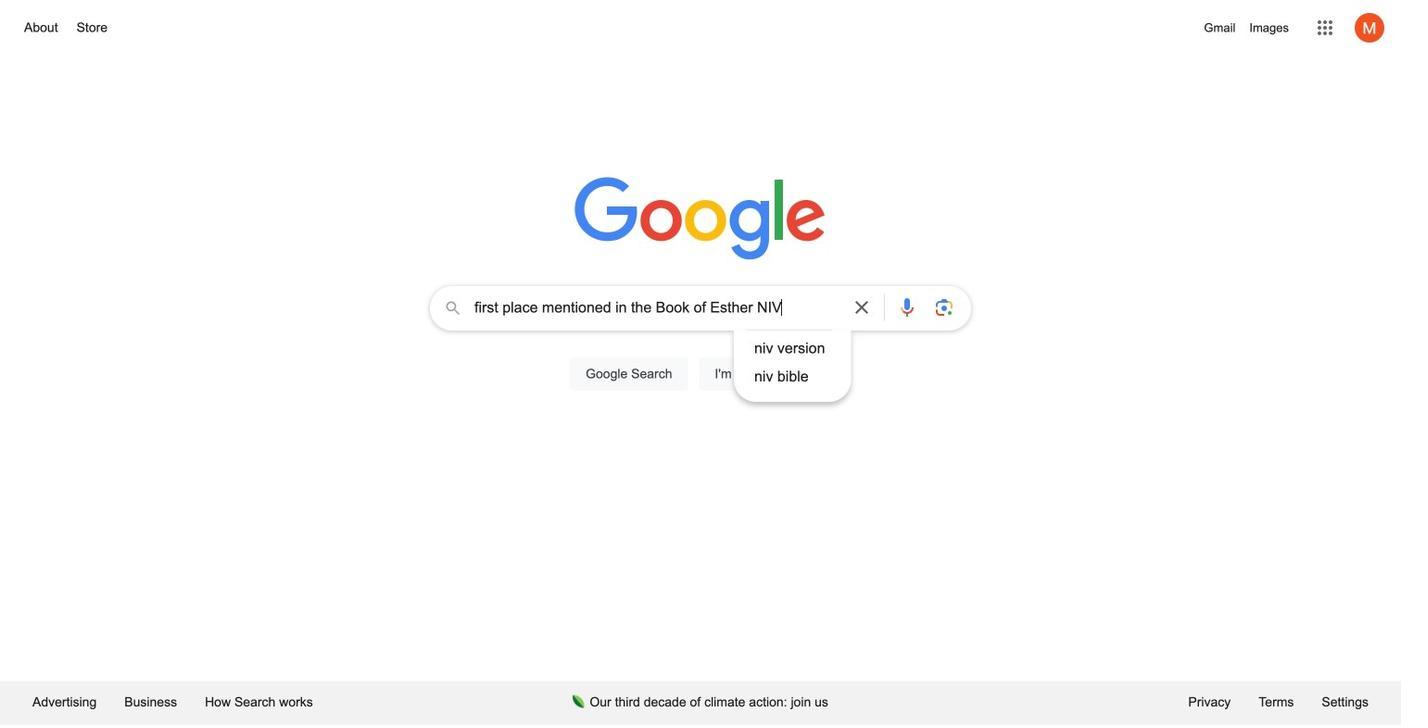 Task type: vqa. For each thing, say whether or not it's contained in the screenshot.
"❘"
no



Task type: locate. For each thing, give the bounding box(es) containing it.
search by image image
[[933, 297, 955, 319]]

list box
[[734, 335, 851, 391]]

None search field
[[19, 281, 1383, 412]]

google image
[[575, 177, 827, 262]]

search by voice image
[[896, 297, 918, 319]]



Task type: describe. For each thing, give the bounding box(es) containing it.
Search text field
[[475, 297, 840, 323]]



